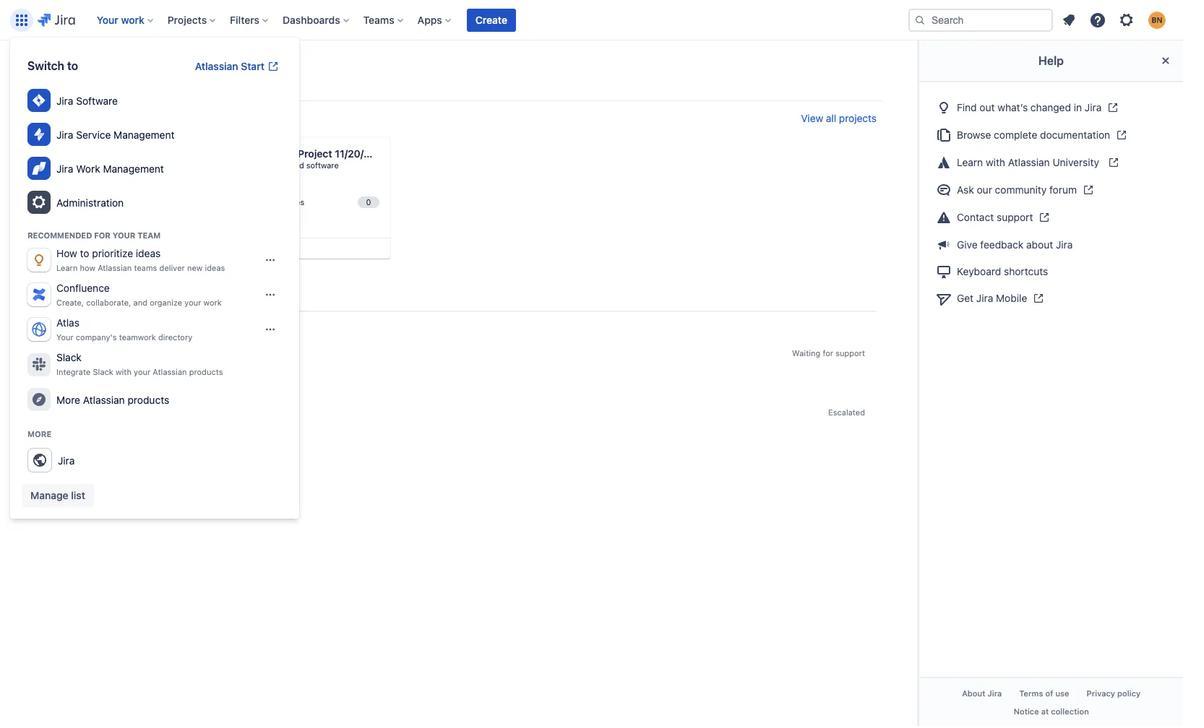 Task type: locate. For each thing, give the bounding box(es) containing it.
with inside "link"
[[986, 156, 1006, 168]]

0 horizontal spatial to
[[67, 59, 78, 72]]

me
[[203, 294, 218, 307]]

0 vertical spatial escalated
[[35, 383, 86, 394]]

support
[[997, 211, 1034, 223], [95, 324, 137, 335], [836, 349, 865, 358]]

settings image
[[1119, 11, 1136, 29], [30, 194, 48, 211]]

keyboard
[[957, 266, 1002, 278]]

2 horizontal spatial work
[[204, 298, 222, 307]]

issues
[[110, 197, 134, 207], [281, 197, 305, 207]]

learn down browse at the right of the page
[[957, 156, 983, 168]]

managed
[[270, 161, 304, 170]]

jira inside the 'jira software' link
[[56, 94, 73, 107]]

service down recent projects
[[76, 128, 111, 141]]

desk- inside what is a request? desk-1 · demo service project
[[58, 415, 82, 425]]

management up queues
[[103, 162, 164, 175]]

ideas up teams
[[136, 247, 161, 260]]

1 vertical spatial more
[[27, 430, 52, 439]]

0 horizontal spatial for
[[75, 324, 93, 335]]

management for jira service management
[[114, 128, 175, 141]]

desk- down what
[[58, 415, 82, 425]]

jira up manage list
[[58, 455, 75, 467]]

to
[[67, 59, 78, 72], [80, 247, 89, 260], [191, 294, 201, 307]]

2 vertical spatial to
[[191, 294, 201, 307]]

more left is
[[56, 394, 80, 406]]

0 vertical spatial more
[[56, 394, 80, 406]]

all
[[826, 112, 837, 124]]

desk- up integrate in the bottom left of the page
[[58, 356, 82, 365]]

apps button
[[413, 8, 457, 31]]

recent for recent queues
[[64, 179, 96, 189]]

switch to
[[27, 59, 78, 72]]

to up how
[[80, 247, 89, 260]]

1 vertical spatial recent
[[64, 179, 96, 189]]

recent down 'jira software'
[[35, 114, 72, 127]]

company's
[[76, 333, 117, 342]]

integrate
[[56, 367, 91, 377]]

0 vertical spatial your
[[185, 298, 201, 307]]

your work inside popup button
[[97, 13, 144, 26]]

0 vertical spatial settings image
[[1119, 11, 1136, 29]]

administration link
[[22, 186, 288, 220]]

management for jira work management
[[103, 162, 164, 175]]

1 horizontal spatial to
[[80, 247, 89, 260]]

0 horizontal spatial waiting
[[35, 324, 73, 335]]

0 vertical spatial waiting for support
[[35, 324, 137, 335]]

products down requests
[[189, 367, 223, 377]]

management up "service management" link at the left of page
[[114, 128, 175, 141]]

waiting
[[35, 324, 73, 335], [792, 349, 821, 358]]

settings image up recommended on the top left
[[30, 194, 48, 211]]

0 vertical spatial learn
[[957, 156, 983, 168]]

ideas right the new
[[205, 263, 225, 273]]

issues down queues
[[110, 197, 134, 207]]

1 vertical spatial settings image
[[30, 194, 48, 211]]

desk- for capturing
[[58, 356, 82, 365]]

1 horizontal spatial work
[[121, 13, 144, 26]]

1 vertical spatial for
[[823, 349, 834, 358]]

0 vertical spatial desk-
[[58, 356, 82, 365]]

more for more atlassian products
[[56, 394, 80, 406]]

jira right the 'in'
[[1085, 101, 1102, 113]]

slack up more atlassian products
[[93, 367, 113, 377]]

0 horizontal spatial your
[[134, 367, 151, 377]]

your work up 'jira software'
[[35, 64, 109, 84]]

jira image
[[38, 11, 75, 29], [38, 11, 75, 29]]

jira right "about"
[[1056, 239, 1073, 251]]

projects button
[[163, 8, 221, 31]]

dashboards
[[283, 13, 340, 26]]

primary element
[[9, 0, 909, 40]]

jira up recent projects
[[56, 94, 73, 107]]

1 horizontal spatial products
[[189, 367, 223, 377]]

0 horizontal spatial more
[[27, 430, 52, 439]]

escalated
[[35, 383, 86, 394], [829, 408, 865, 417]]

upcoming
[[246, 147, 295, 160]]

is
[[85, 401, 93, 414]]

atlassian down email
[[153, 367, 187, 377]]

1 vertical spatial your
[[134, 367, 151, 377]]

projects right the all
[[839, 112, 877, 124]]

atlassian
[[195, 60, 238, 72], [1008, 156, 1050, 168], [98, 263, 132, 273], [153, 367, 187, 377], [83, 394, 125, 406]]

switch
[[27, 59, 64, 72]]

manage list link
[[22, 485, 94, 508]]

0 vertical spatial ideas
[[136, 247, 161, 260]]

with down capturing customer email requests desk-2
[[116, 367, 132, 377]]

to right switch
[[67, 59, 78, 72]]

jira right the about
[[988, 689, 1002, 698]]

atlas
[[56, 317, 79, 329]]

about jira button
[[954, 684, 1011, 703]]

0 vertical spatial to
[[67, 59, 78, 72]]

project
[[154, 415, 180, 425]]

learn with atlassian university link
[[931, 149, 1172, 176]]

products up service
[[128, 394, 169, 406]]

your down capturing customer email requests desk-2
[[134, 367, 151, 377]]

management inside "link"
[[103, 162, 164, 175]]

filters
[[230, 13, 260, 26]]

projects
[[839, 112, 877, 124], [75, 114, 118, 127]]

atlassian start link
[[186, 55, 288, 78]]

give feedback about jira link
[[931, 231, 1172, 258]]

with up our
[[986, 156, 1006, 168]]

terms
[[1020, 689, 1043, 698]]

0 vertical spatial work
[[121, 13, 144, 26]]

notice at collection link
[[1005, 703, 1098, 721]]

desk-
[[58, 356, 82, 365], [58, 415, 82, 425]]

1 horizontal spatial more
[[56, 394, 80, 406]]

11/20/2023
[[335, 147, 389, 160]]

help image
[[1090, 11, 1107, 29]]

0 horizontal spatial products
[[128, 394, 169, 406]]

jira
[[56, 94, 73, 107], [1085, 101, 1102, 113], [56, 128, 73, 141], [56, 162, 73, 175], [1056, 239, 1073, 251], [977, 292, 994, 304], [58, 455, 75, 467], [988, 689, 1002, 698]]

to left me
[[191, 294, 201, 307]]

atlassian inside slack integrate slack with your atlassian products
[[153, 367, 187, 377]]

0 horizontal spatial learn
[[56, 263, 78, 273]]

learn down how
[[56, 263, 78, 273]]

desk- inside capturing customer email requests desk-2
[[58, 356, 82, 365]]

recent down "work"
[[64, 179, 96, 189]]

2 horizontal spatial to
[[191, 294, 201, 307]]

queues
[[98, 179, 132, 189]]

work up 'jira software'
[[72, 64, 109, 84]]

team-
[[246, 161, 270, 170]]

0 horizontal spatial waiting for support
[[35, 324, 137, 335]]

privacy policy link
[[1078, 684, 1150, 703]]

about
[[962, 689, 986, 698]]

tab list
[[29, 288, 883, 312]]

find out what's changed in jira
[[957, 101, 1102, 113]]

1 horizontal spatial support
[[836, 349, 865, 358]]

0 vertical spatial slack
[[56, 351, 82, 364]]

0 vertical spatial waiting
[[35, 324, 73, 335]]

worked
[[35, 294, 71, 307]]

more
[[56, 394, 80, 406], [27, 430, 52, 439]]

0 vertical spatial management
[[114, 128, 175, 141]]

your left me
[[185, 298, 201, 307]]

atlassian down browse complete documentation
[[1008, 156, 1050, 168]]

tab list containing worked on
[[29, 288, 883, 312]]

2 issues from the left
[[281, 197, 305, 207]]

documentation
[[1040, 128, 1111, 141]]

jira left "work"
[[56, 162, 73, 175]]

1 vertical spatial to
[[80, 247, 89, 260]]

1 vertical spatial escalated
[[829, 408, 865, 417]]

teamwork
[[119, 333, 156, 342]]

for
[[75, 324, 93, 335], [823, 349, 834, 358]]

1 horizontal spatial projects
[[839, 112, 877, 124]]

teams
[[134, 263, 157, 273]]

requests
[[180, 342, 220, 354]]

slack
[[56, 351, 82, 364], [93, 367, 113, 377]]

contact support link
[[931, 204, 1172, 231]]

assigned to me
[[144, 294, 218, 307]]

about
[[1027, 239, 1054, 251]]

what's
[[998, 101, 1028, 113]]

1 vertical spatial products
[[128, 394, 169, 406]]

0 vertical spatial with
[[986, 156, 1006, 168]]

banner
[[0, 0, 1184, 40]]

start
[[241, 60, 265, 72]]

atlas options menu image
[[265, 324, 276, 336]]

at
[[1041, 707, 1049, 716]]

issues right open
[[281, 197, 305, 207]]

projects down software
[[75, 114, 118, 127]]

0 vertical spatial your work
[[97, 13, 144, 26]]

learn inside "how to prioritize ideas learn how atlassian teams deliver new ideas"
[[56, 263, 78, 273]]

feedback
[[981, 239, 1024, 251]]

privacy
[[1087, 689, 1115, 698]]

1 vertical spatial with
[[116, 367, 132, 377]]

1 horizontal spatial your
[[185, 298, 201, 307]]

give feedback about jira
[[957, 239, 1073, 251]]

0 horizontal spatial escalated
[[35, 383, 86, 394]]

more up manage
[[27, 430, 52, 439]]

view all projects
[[801, 112, 877, 124]]

work left 'projects'
[[121, 13, 144, 26]]

your inside popup button
[[97, 13, 118, 26]]

recent for recent projects
[[35, 114, 72, 127]]

jira service management
[[56, 128, 175, 141]]

service management link
[[40, 149, 200, 171]]

0 horizontal spatial work
[[72, 64, 109, 84]]

1 vertical spatial service
[[64, 161, 92, 170]]

1 desk- from the top
[[58, 356, 82, 365]]

2 desk- from the top
[[58, 415, 82, 425]]

community
[[995, 183, 1047, 196]]

software
[[76, 94, 118, 107]]

1 vertical spatial waiting
[[792, 349, 821, 358]]

1 horizontal spatial issues
[[281, 197, 305, 207]]

unassigned issues
[[64, 197, 134, 207]]

customer
[[106, 342, 150, 354]]

0 horizontal spatial slack
[[56, 351, 82, 364]]

2 vertical spatial work
[[204, 298, 222, 307]]

to for assigned
[[191, 294, 201, 307]]

1 vertical spatial management
[[103, 162, 164, 175]]

work right assigned at the top left of page
[[204, 298, 222, 307]]

service up recent queues
[[64, 161, 92, 170]]

0 vertical spatial for
[[75, 324, 93, 335]]

atlassian down prioritize
[[98, 263, 132, 273]]

browse
[[957, 128, 992, 141]]

1 vertical spatial waiting for support
[[792, 349, 865, 358]]

0 vertical spatial products
[[189, 367, 223, 377]]

manage list
[[30, 490, 85, 502]]

0 vertical spatial service
[[76, 128, 111, 141]]

with inside slack integrate slack with your atlassian products
[[116, 367, 132, 377]]

teams button
[[359, 8, 409, 31]]

confluence options menu image
[[265, 289, 276, 301]]

0 horizontal spatial with
[[116, 367, 132, 377]]

to inside "how to prioritize ideas learn how atlassian teams deliver new ideas"
[[80, 247, 89, 260]]

request?
[[103, 401, 144, 414]]

recent
[[35, 114, 72, 127], [64, 179, 96, 189]]

atlassian left start
[[195, 60, 238, 72]]

team
[[138, 231, 161, 240]]

jira right get
[[977, 292, 994, 304]]

management
[[94, 161, 142, 170]]

1 horizontal spatial learn
[[957, 156, 983, 168]]

shortcuts
[[1004, 266, 1049, 278]]

desk- for what
[[58, 415, 82, 425]]

your
[[97, 13, 118, 26], [35, 64, 69, 84], [113, 231, 136, 240], [56, 333, 74, 342]]

1 horizontal spatial with
[[986, 156, 1006, 168]]

your inside slack integrate slack with your atlassian products
[[134, 367, 151, 377]]

0 horizontal spatial issues
[[110, 197, 134, 207]]

slack up integrate in the bottom left of the page
[[56, 351, 82, 364]]

find
[[957, 101, 977, 113]]

0 vertical spatial recent
[[35, 114, 72, 127]]

0 horizontal spatial settings image
[[30, 194, 48, 211]]

atlassian inside "how to prioritize ideas learn how atlassian teams deliver new ideas"
[[98, 263, 132, 273]]

in
[[1074, 101, 1082, 113]]

1 horizontal spatial waiting
[[792, 349, 821, 358]]

1 vertical spatial learn
[[56, 263, 78, 273]]

1 horizontal spatial ideas
[[205, 263, 225, 273]]

1 horizontal spatial waiting for support
[[792, 349, 865, 358]]

0 horizontal spatial support
[[95, 324, 137, 335]]

ask
[[957, 183, 974, 196]]

settings image right help image
[[1119, 11, 1136, 29]]

your work left 'projects'
[[97, 13, 144, 26]]

2 horizontal spatial support
[[997, 211, 1034, 223]]

jira down recent projects
[[56, 128, 73, 141]]

1 horizontal spatial slack
[[93, 367, 113, 377]]

1 vertical spatial desk-
[[58, 415, 82, 425]]



Task type: vqa. For each thing, say whether or not it's contained in the screenshot.
the bottom the Add issue type
no



Task type: describe. For each thing, give the bounding box(es) containing it.
banner containing your work
[[0, 0, 1184, 40]]

slack integrate slack with your atlassian products
[[56, 351, 223, 377]]

apps
[[418, 13, 442, 26]]

1 vertical spatial your work
[[35, 64, 109, 84]]

our
[[977, 183, 993, 196]]

notifications image
[[1061, 11, 1078, 29]]

jira inside jira link
[[58, 455, 75, 467]]

use
[[1056, 689, 1070, 698]]

1 horizontal spatial settings image
[[1119, 11, 1136, 29]]

unassigned
[[64, 197, 108, 207]]

jira inside get jira mobile link
[[977, 292, 994, 304]]

1 horizontal spatial for
[[823, 349, 834, 358]]

jira service management link
[[22, 118, 288, 152]]

my open issues
[[246, 197, 305, 207]]

capturing customer email requests desk-2
[[58, 342, 220, 365]]

jira inside give feedback about jira link
[[1056, 239, 1073, 251]]

dashboards button
[[278, 8, 355, 31]]

1
[[82, 415, 86, 425]]

my open issues link
[[243, 194, 382, 211]]

your inside the confluence create, collaborate, and organize your work
[[185, 298, 201, 307]]

notice at collection
[[1014, 707, 1089, 716]]

starred
[[248, 294, 283, 307]]

email
[[153, 342, 177, 354]]

·
[[91, 415, 94, 425]]

2
[[82, 356, 87, 365]]

how
[[56, 247, 77, 260]]

recommended for your team
[[27, 231, 161, 240]]

new
[[187, 263, 203, 273]]

learn inside "link"
[[957, 156, 983, 168]]

forum
[[1050, 183, 1077, 196]]

administration
[[56, 196, 124, 209]]

appswitcher icon image
[[13, 11, 30, 29]]

prioritize
[[92, 247, 133, 260]]

open
[[259, 197, 278, 207]]

search image
[[915, 14, 926, 26]]

software
[[306, 161, 339, 170]]

products inside slack integrate slack with your atlassian products
[[189, 367, 223, 377]]

atlassian inside "link"
[[1008, 156, 1050, 168]]

your profile and settings image
[[1149, 11, 1166, 29]]

changed
[[1031, 101, 1071, 113]]

of
[[1046, 689, 1054, 698]]

1 vertical spatial ideas
[[205, 263, 225, 273]]

recent queues
[[64, 179, 132, 189]]

create button
[[467, 8, 516, 31]]

get jira mobile link
[[931, 285, 1172, 313]]

atlassian up the demo
[[83, 394, 125, 406]]

jira inside find out what's changed in jira link
[[1085, 101, 1102, 113]]

jira inside jira service management link
[[56, 128, 73, 141]]

on
[[74, 294, 86, 307]]

upcoming project 11/20/2023 team-managed software
[[246, 147, 389, 170]]

to for switch
[[67, 59, 78, 72]]

browse complete documentation
[[957, 128, 1111, 141]]

how
[[80, 263, 95, 273]]

collection
[[1051, 707, 1089, 716]]

get
[[957, 292, 974, 304]]

projects inside view all projects "link"
[[839, 112, 877, 124]]

browse complete documentation link
[[931, 121, 1172, 149]]

manage
[[30, 490, 68, 502]]

jira software link
[[22, 84, 288, 118]]

more atlassian products link
[[22, 383, 288, 417]]

give
[[957, 239, 978, 251]]

create
[[476, 13, 508, 26]]

find out what's changed in jira link
[[931, 94, 1172, 121]]

jira work management
[[56, 162, 164, 175]]

contact support
[[957, 211, 1034, 223]]

close image
[[1158, 52, 1175, 69]]

1 vertical spatial support
[[95, 324, 137, 335]]

1 issues from the left
[[110, 197, 134, 207]]

filters button
[[226, 8, 274, 31]]

notice
[[1014, 707, 1039, 716]]

work inside popup button
[[121, 13, 144, 26]]

jira software
[[56, 94, 118, 107]]

get jira mobile
[[957, 292, 1028, 304]]

0 horizontal spatial ideas
[[136, 247, 161, 260]]

out
[[980, 101, 995, 113]]

jira work management link
[[22, 152, 288, 186]]

create,
[[56, 298, 84, 307]]

university
[[1053, 156, 1100, 168]]

assigned
[[144, 294, 188, 307]]

1 vertical spatial work
[[72, 64, 109, 84]]

atlas your company's teamwork directory
[[56, 317, 193, 342]]

Search field
[[909, 8, 1053, 31]]

confluence
[[56, 282, 110, 294]]

terms of use link
[[1011, 684, 1078, 703]]

atlassian inside 'link'
[[195, 60, 238, 72]]

your work button
[[92, 8, 159, 31]]

more for more
[[27, 430, 52, 439]]

unassigned issues link
[[61, 194, 200, 211]]

ask our community forum link
[[931, 176, 1172, 204]]

recent projects
[[35, 114, 118, 127]]

settings image inside the administration link
[[30, 194, 48, 211]]

0 vertical spatial support
[[997, 211, 1034, 223]]

recommended
[[27, 231, 92, 240]]

teams
[[363, 13, 395, 26]]

1 vertical spatial slack
[[93, 367, 113, 377]]

your inside atlas your company's teamwork directory
[[56, 333, 74, 342]]

how to prioritize ideas options menu image
[[265, 255, 276, 266]]

2 vertical spatial support
[[836, 349, 865, 358]]

service
[[124, 415, 151, 425]]

worked on
[[35, 294, 86, 307]]

about jira
[[962, 689, 1002, 698]]

more atlassian products
[[56, 394, 169, 406]]

privacy policy
[[1087, 689, 1141, 698]]

0 horizontal spatial projects
[[75, 114, 118, 127]]

to for how
[[80, 247, 89, 260]]

complete
[[994, 128, 1038, 141]]

collaborate,
[[86, 298, 131, 307]]

jira inside about jira button
[[988, 689, 1002, 698]]

my
[[246, 197, 257, 207]]

work inside the confluence create, collaborate, and organize your work
[[204, 298, 222, 307]]

view all projects link
[[801, 112, 877, 127]]

jira inside jira work management "link"
[[56, 162, 73, 175]]

1 horizontal spatial escalated
[[829, 408, 865, 417]]



